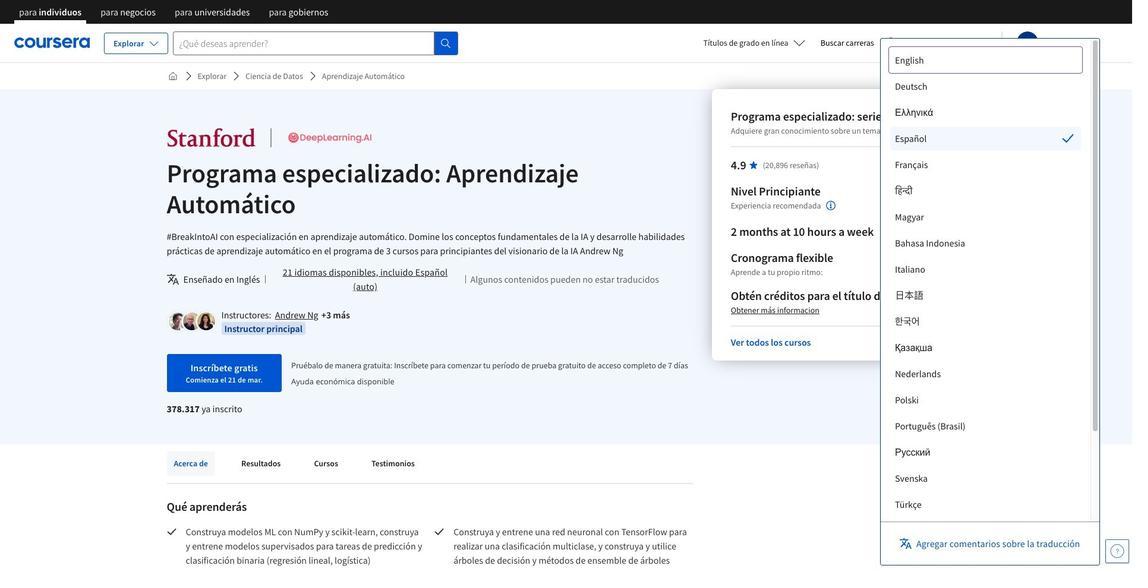 Task type: vqa. For each thing, say whether or not it's contained in the screenshot.
first radio item from the bottom
yes



Task type: describe. For each thing, give the bounding box(es) containing it.
inicio image
[[168, 71, 177, 81]]

coursera image
[[14, 33, 90, 52]]

información sobre los prerrequisitos de nivel de dificultad. image
[[826, 201, 835, 210]]

andrew ng image
[[169, 313, 186, 330]]

deeplearning.ai image
[[286, 127, 374, 149]]

aarti bagul image
[[197, 313, 215, 330]]

más información sobre los créditos para el título de grado element
[[731, 304, 820, 316]]



Task type: locate. For each thing, give the bounding box(es) containing it.
0 vertical spatial radio item
[[890, 127, 1081, 150]]

None search field
[[173, 31, 458, 55]]

2 radio item from the top
[[890, 519, 1081, 543]]

1 radio item from the top
[[890, 127, 1081, 150]]

1 vertical spatial radio item
[[890, 519, 1081, 543]]

menu
[[890, 48, 1081, 575]]

centro de ayuda image
[[1110, 544, 1125, 559]]

radio item
[[890, 127, 1081, 150], [890, 519, 1081, 543]]

geoff ladwig image
[[183, 313, 201, 330]]

stanford university image
[[167, 127, 256, 149]]

cartel navigation
[[10, 0, 338, 33]]



